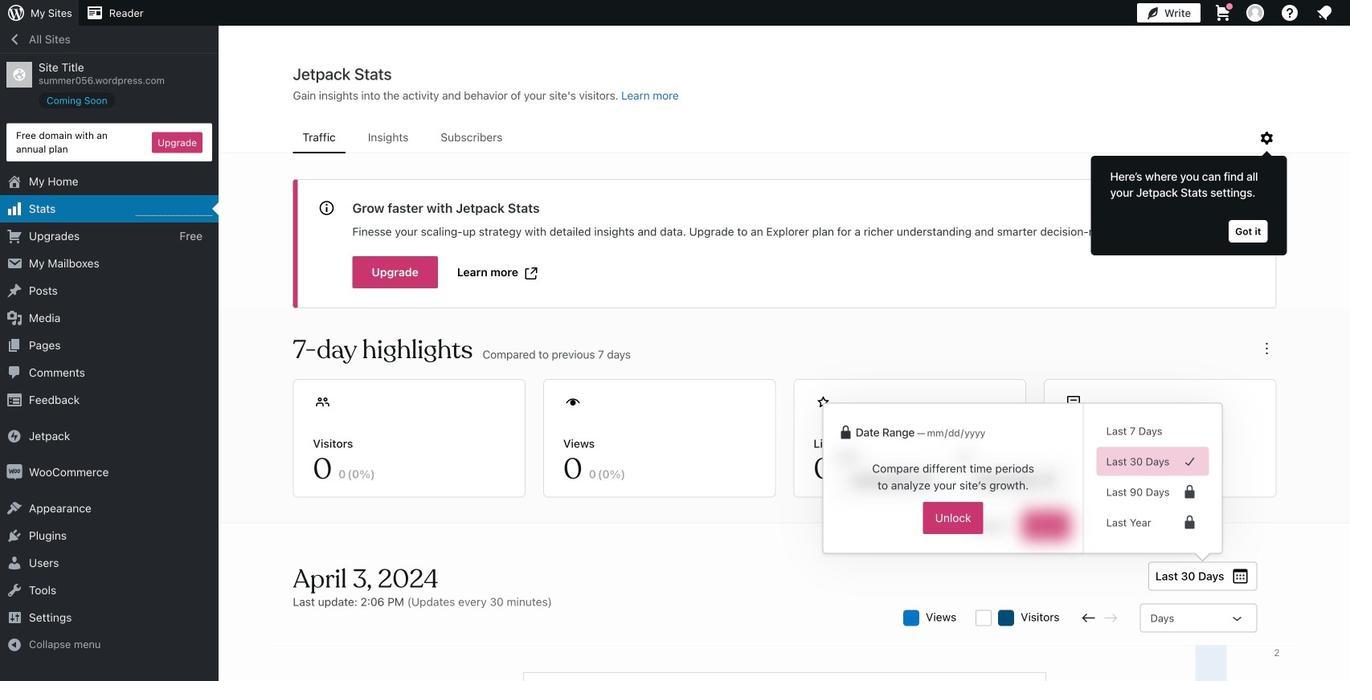 Task type: describe. For each thing, give the bounding box(es) containing it.
manage your notifications image
[[1316, 3, 1335, 23]]

my shopping cart image
[[1214, 3, 1234, 23]]

2 img image from the top
[[6, 465, 23, 481]]

menu inside jetpack stats main content
[[293, 123, 1258, 154]]



Task type: vqa. For each thing, say whether or not it's contained in the screenshot.
third list item from the bottom of the page
no



Task type: locate. For each thing, give the bounding box(es) containing it.
0 vertical spatial img image
[[6, 429, 23, 445]]

help image
[[1281, 3, 1300, 23]]

None date field
[[926, 425, 1011, 441], [837, 464, 947, 499], [960, 464, 1071, 499], [926, 425, 1011, 441], [837, 464, 947, 499], [960, 464, 1071, 499]]

1 vertical spatial img image
[[6, 465, 23, 481]]

tooltip
[[1084, 148, 1288, 256]]

1 img image from the top
[[6, 429, 23, 445]]

None checkbox
[[976, 611, 992, 627]]

my profile image
[[1247, 4, 1265, 22]]

none checkbox inside jetpack stats main content
[[976, 611, 992, 627]]

menu
[[293, 123, 1258, 154]]

jetpack stats main content
[[220, 64, 1351, 682]]

close image
[[1238, 199, 1257, 219]]

img image
[[6, 429, 23, 445], [6, 465, 23, 481]]

highest hourly views 0 image
[[136, 206, 212, 216]]



